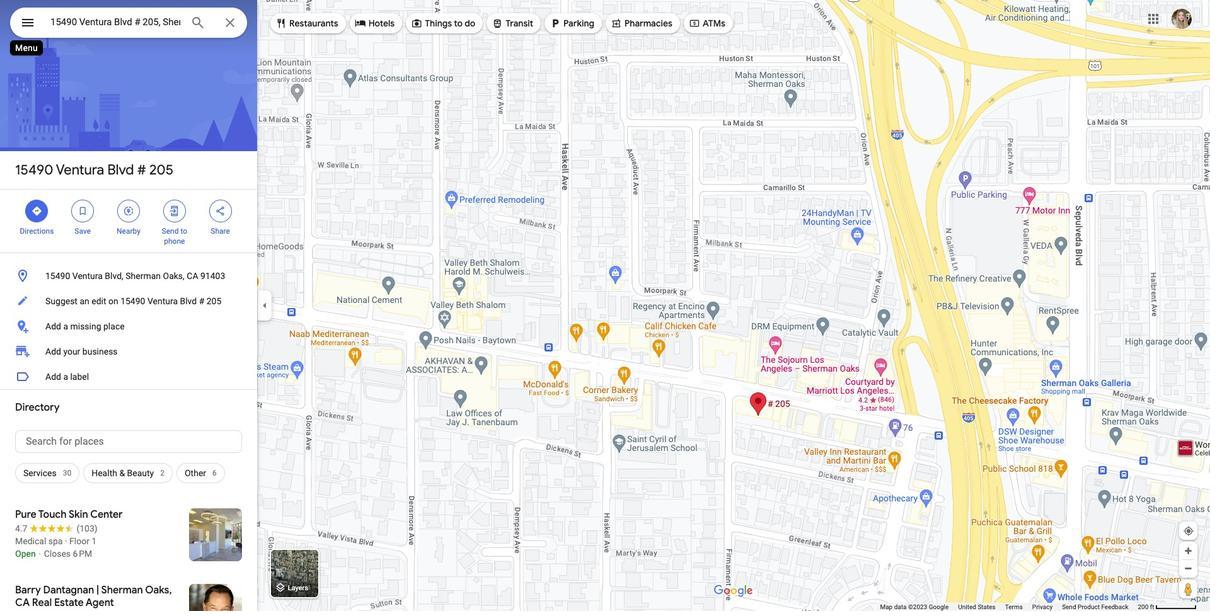 Task type: describe. For each thing, give the bounding box(es) containing it.
|
[[96, 585, 99, 597]]

none text field inside 15490 ventura blvd # 205 main content
[[15, 431, 242, 453]]

a for missing
[[63, 322, 68, 332]]

ft
[[1151, 604, 1155, 611]]

do
[[465, 18, 476, 29]]

estate
[[54, 597, 84, 610]]

terms
[[1006, 604, 1023, 611]]


[[215, 204, 226, 218]]

save
[[75, 227, 91, 236]]


[[411, 16, 423, 30]]

send for send product feedback
[[1063, 604, 1077, 611]]

google
[[929, 604, 949, 611]]

transit
[[506, 18, 534, 29]]

floor
[[69, 537, 89, 547]]


[[20, 14, 35, 32]]

barry dantagnan | sherman oaks, ca real estate agent
[[15, 585, 172, 610]]

0 horizontal spatial #
[[137, 161, 146, 179]]

skin
[[69, 509, 88, 521]]

add your business
[[45, 347, 118, 357]]

2
[[160, 469, 165, 478]]

pure touch skin center
[[15, 509, 123, 521]]

add a label button
[[0, 364, 257, 390]]

states
[[978, 604, 996, 611]]

zoom in image
[[1184, 547, 1194, 556]]

map data ©2023 google
[[881, 604, 949, 611]]

data
[[895, 604, 907, 611]]

add your business link
[[0, 339, 257, 364]]

200 ft button
[[1138, 604, 1197, 611]]


[[492, 16, 503, 30]]

restaurants
[[289, 18, 338, 29]]

 parking
[[550, 16, 595, 30]]

collapse side panel image
[[258, 299, 272, 313]]

beauty
[[127, 469, 154, 479]]

zoom out image
[[1184, 564, 1194, 574]]

sherman for |
[[101, 585, 143, 597]]

sherman for blvd,
[[126, 271, 161, 281]]

real
[[32, 597, 52, 610]]

privacy button
[[1033, 603, 1053, 612]]

terms button
[[1006, 603, 1023, 612]]

91403
[[201, 271, 225, 281]]

privacy
[[1033, 604, 1053, 611]]

15490 ventura blvd # 205 main content
[[0, 0, 257, 612]]

missing
[[70, 322, 101, 332]]

©2023
[[909, 604, 928, 611]]

4.7 stars 103 reviews image
[[15, 523, 98, 535]]

 pharmacies
[[611, 16, 673, 30]]

&
[[119, 469, 125, 479]]

center
[[90, 509, 123, 521]]

on
[[108, 296, 118, 306]]

to inside send to phone
[[181, 227, 187, 236]]

closes
[[44, 549, 71, 559]]

ca for real
[[15, 597, 30, 610]]

 search field
[[10, 8, 247, 40]]

add for add your business
[[45, 347, 61, 357]]

nearby
[[117, 227, 141, 236]]

blvd,
[[105, 271, 123, 281]]

product
[[1078, 604, 1100, 611]]

send product feedback
[[1063, 604, 1129, 611]]

oaks, for 15490 ventura blvd, sherman oaks, ca 91403
[[163, 271, 185, 281]]

pharmacies
[[625, 18, 673, 29]]

200 ft
[[1138, 604, 1155, 611]]


[[355, 16, 366, 30]]

atms
[[703, 18, 726, 29]]

feedback
[[1102, 604, 1129, 611]]

 atms
[[689, 16, 726, 30]]

205 inside button
[[207, 296, 222, 306]]

ca for 91403
[[187, 271, 198, 281]]

google maps element
[[0, 0, 1211, 612]]

add for add a label
[[45, 372, 61, 382]]

15490 inside suggest an edit on 15490 ventura blvd # 205 button
[[121, 296, 145, 306]]

other
[[185, 469, 206, 479]]

add a label
[[45, 372, 89, 382]]

actions for 15490 ventura blvd # 205 region
[[0, 190, 257, 253]]

send for send to phone
[[162, 227, 179, 236]]

directory
[[15, 402, 60, 414]]

oaks, for barry dantagnan | sherman oaks, ca real estate agent
[[145, 585, 172, 597]]

add a missing place button
[[0, 314, 257, 339]]

medical spa · floor 1 open ⋅ closes 6 pm
[[15, 537, 97, 559]]


[[169, 204, 180, 218]]

open
[[15, 549, 36, 559]]

none field inside the 15490 ventura blvd # 205, sherman oaks, ca 91403 field
[[50, 15, 180, 30]]

15490 ventura blvd # 205
[[15, 161, 173, 179]]

ventura for blvd,
[[72, 271, 103, 281]]

add for add a missing place
[[45, 322, 61, 332]]

6 pm
[[73, 549, 92, 559]]

united
[[959, 604, 977, 611]]

business
[[82, 347, 118, 357]]

2 vertical spatial ventura
[[147, 296, 178, 306]]

dantagnan
[[43, 585, 94, 597]]


[[689, 16, 701, 30]]



Task type: vqa. For each thing, say whether or not it's contained in the screenshot.
 image to the top
no



Task type: locate. For each thing, give the bounding box(es) containing it.
oaks, inside button
[[163, 271, 185, 281]]

layers
[[288, 585, 308, 593]]

a left label
[[63, 372, 68, 382]]

add
[[45, 322, 61, 332], [45, 347, 61, 357], [45, 372, 61, 382]]

barry dantagnan | sherman oaks, ca real estate agent link
[[0, 574, 257, 612]]

1
[[92, 537, 97, 547]]

send to phone
[[162, 227, 187, 246]]

1 vertical spatial 15490
[[45, 271, 70, 281]]

to inside the  things to do
[[454, 18, 463, 29]]

# up actions for 15490 ventura blvd # 205 region
[[137, 161, 146, 179]]

ventura up an
[[72, 271, 103, 281]]

1 horizontal spatial to
[[454, 18, 463, 29]]

blvd inside button
[[180, 296, 197, 306]]

a inside button
[[63, 372, 68, 382]]

15490 inside 15490 ventura blvd, sherman oaks, ca 91403 button
[[45, 271, 70, 281]]

health & beauty 2
[[92, 469, 165, 479]]

add inside button
[[45, 372, 61, 382]]

label
[[70, 372, 89, 382]]

2 add from the top
[[45, 347, 61, 357]]


[[77, 204, 88, 218]]

1 vertical spatial ca
[[15, 597, 30, 610]]

15490 ventura blvd, sherman oaks, ca 91403
[[45, 271, 225, 281]]

oaks,
[[163, 271, 185, 281], [145, 585, 172, 597]]

1 horizontal spatial blvd
[[180, 296, 197, 306]]

15490 right on
[[121, 296, 145, 306]]

0 horizontal spatial to
[[181, 227, 187, 236]]

footer inside google maps 'element'
[[881, 603, 1138, 612]]

2 vertical spatial add
[[45, 372, 61, 382]]

0 horizontal spatial ca
[[15, 597, 30, 610]]

place
[[103, 322, 125, 332]]

services
[[23, 469, 57, 479]]

send inside send to phone
[[162, 227, 179, 236]]

barry
[[15, 585, 41, 597]]

15490 up suggest
[[45, 271, 70, 281]]

1 a from the top
[[63, 322, 68, 332]]

agent
[[86, 597, 114, 610]]

1 vertical spatial ventura
[[72, 271, 103, 281]]

other 6
[[185, 469, 217, 479]]

hotels
[[369, 18, 395, 29]]

sherman right |
[[101, 585, 143, 597]]

1 horizontal spatial #
[[199, 296, 204, 306]]

send product feedback button
[[1063, 603, 1129, 612]]

directions
[[20, 227, 54, 236]]

2 a from the top
[[63, 372, 68, 382]]

a
[[63, 322, 68, 332], [63, 372, 68, 382]]

parking
[[564, 18, 595, 29]]

200
[[1138, 604, 1149, 611]]

medical
[[15, 537, 46, 547]]

0 vertical spatial blvd
[[107, 161, 134, 179]]

an
[[80, 296, 89, 306]]

to up phone
[[181, 227, 187, 236]]

footer containing map data ©2023 google
[[881, 603, 1138, 612]]

phone
[[164, 237, 185, 246]]

add down suggest
[[45, 322, 61, 332]]

send
[[162, 227, 179, 236], [1063, 604, 1077, 611]]

1 horizontal spatial 205
[[207, 296, 222, 306]]

send left product at the bottom right of the page
[[1063, 604, 1077, 611]]

to
[[454, 18, 463, 29], [181, 227, 187, 236]]

# inside suggest an edit on 15490 ventura blvd # 205 button
[[199, 296, 204, 306]]

 things to do
[[411, 16, 476, 30]]

205 down 91403
[[207, 296, 222, 306]]

0 vertical spatial add
[[45, 322, 61, 332]]

None field
[[50, 15, 180, 30]]

edit
[[92, 296, 106, 306]]

ca inside button
[[187, 271, 198, 281]]

map
[[881, 604, 893, 611]]

4.7
[[15, 524, 27, 534]]


[[611, 16, 622, 30]]

0 horizontal spatial send
[[162, 227, 179, 236]]

0 vertical spatial #
[[137, 161, 146, 179]]

share
[[211, 227, 230, 236]]

oaks, down phone
[[163, 271, 185, 281]]

#
[[137, 161, 146, 179], [199, 296, 204, 306]]

to left do on the left of page
[[454, 18, 463, 29]]

2 vertical spatial 15490
[[121, 296, 145, 306]]

suggest an edit on 15490 ventura blvd # 205
[[45, 296, 222, 306]]

sherman inside button
[[126, 271, 161, 281]]

suggest
[[45, 296, 78, 306]]


[[550, 16, 561, 30]]

send up phone
[[162, 227, 179, 236]]

a left missing on the bottom left of the page
[[63, 322, 68, 332]]

add inside "button"
[[45, 322, 61, 332]]

3 add from the top
[[45, 372, 61, 382]]

services 30
[[23, 469, 71, 479]]

1 vertical spatial send
[[1063, 604, 1077, 611]]

0 vertical spatial ventura
[[56, 161, 104, 179]]

1 horizontal spatial send
[[1063, 604, 1077, 611]]

pure
[[15, 509, 36, 521]]

ca
[[187, 271, 198, 281], [15, 597, 30, 610]]

show your location image
[[1184, 526, 1195, 537]]

health
[[92, 469, 117, 479]]

blvd up 
[[107, 161, 134, 179]]

spa
[[48, 537, 63, 547]]

0 vertical spatial a
[[63, 322, 68, 332]]

 transit
[[492, 16, 534, 30]]

15490 ventura blvd, sherman oaks, ca 91403 button
[[0, 264, 257, 289]]

0 vertical spatial to
[[454, 18, 463, 29]]

0 vertical spatial oaks,
[[163, 271, 185, 281]]

blvd down 15490 ventura blvd, sherman oaks, ca 91403
[[180, 296, 197, 306]]

 button
[[10, 8, 45, 40]]

1 horizontal spatial ca
[[187, 271, 198, 281]]

# down 91403
[[199, 296, 204, 306]]

30
[[63, 469, 71, 478]]

1 vertical spatial to
[[181, 227, 187, 236]]

205
[[149, 161, 173, 179], [207, 296, 222, 306]]

0 vertical spatial 15490
[[15, 161, 53, 179]]

15490 for 15490 ventura blvd, sherman oaks, ca 91403
[[45, 271, 70, 281]]

0 vertical spatial 205
[[149, 161, 173, 179]]

things
[[425, 18, 452, 29]]

add left your
[[45, 347, 61, 357]]

ca inside the barry dantagnan | sherman oaks, ca real estate agent
[[15, 597, 30, 610]]

15490 up 
[[15, 161, 53, 179]]

0 vertical spatial sherman
[[126, 271, 161, 281]]


[[276, 16, 287, 30]]

ca left 91403
[[187, 271, 198, 281]]

add left label
[[45, 372, 61, 382]]

0 horizontal spatial 205
[[149, 161, 173, 179]]

footer
[[881, 603, 1138, 612]]

oaks, inside the barry dantagnan | sherman oaks, ca real estate agent
[[145, 585, 172, 597]]

0 vertical spatial send
[[162, 227, 179, 236]]

touch
[[38, 509, 67, 521]]

1 add from the top
[[45, 322, 61, 332]]

united states
[[959, 604, 996, 611]]

0 horizontal spatial blvd
[[107, 161, 134, 179]]

blvd
[[107, 161, 134, 179], [180, 296, 197, 306]]

·
[[65, 537, 67, 547]]

sherman inside the barry dantagnan | sherman oaks, ca real estate agent
[[101, 585, 143, 597]]

15490 Ventura Blvd # 205, Sherman Oaks, CA 91403 field
[[10, 8, 247, 38]]

a inside "button"
[[63, 322, 68, 332]]

united states button
[[959, 603, 996, 612]]

show street view coverage image
[[1180, 580, 1198, 599]]

oaks, right agent
[[145, 585, 172, 597]]

1 vertical spatial add
[[45, 347, 61, 357]]

205 up  at the top of the page
[[149, 161, 173, 179]]

(103)
[[77, 524, 98, 534]]

1 vertical spatial a
[[63, 372, 68, 382]]

ventura up 
[[56, 161, 104, 179]]


[[31, 204, 42, 218]]

0 vertical spatial ca
[[187, 271, 198, 281]]

 restaurants
[[276, 16, 338, 30]]

google account: michelle dermenjian  
(michelle.dermenjian@adept.ai) image
[[1172, 9, 1192, 29]]

None text field
[[15, 431, 242, 453]]

a for label
[[63, 372, 68, 382]]

1 vertical spatial blvd
[[180, 296, 197, 306]]

1 vertical spatial oaks,
[[145, 585, 172, 597]]

1 vertical spatial 205
[[207, 296, 222, 306]]

sherman up suggest an edit on 15490 ventura blvd # 205
[[126, 271, 161, 281]]


[[123, 204, 134, 218]]

1 vertical spatial #
[[199, 296, 204, 306]]

ventura for blvd
[[56, 161, 104, 179]]

⋅
[[38, 549, 42, 559]]

ventura down 15490 ventura blvd, sherman oaks, ca 91403
[[147, 296, 178, 306]]

ca left "real" on the left
[[15, 597, 30, 610]]

send inside button
[[1063, 604, 1077, 611]]

15490 for 15490 ventura blvd # 205
[[15, 161, 53, 179]]

1 vertical spatial sherman
[[101, 585, 143, 597]]

suggest an edit on 15490 ventura blvd # 205 button
[[0, 289, 257, 314]]



